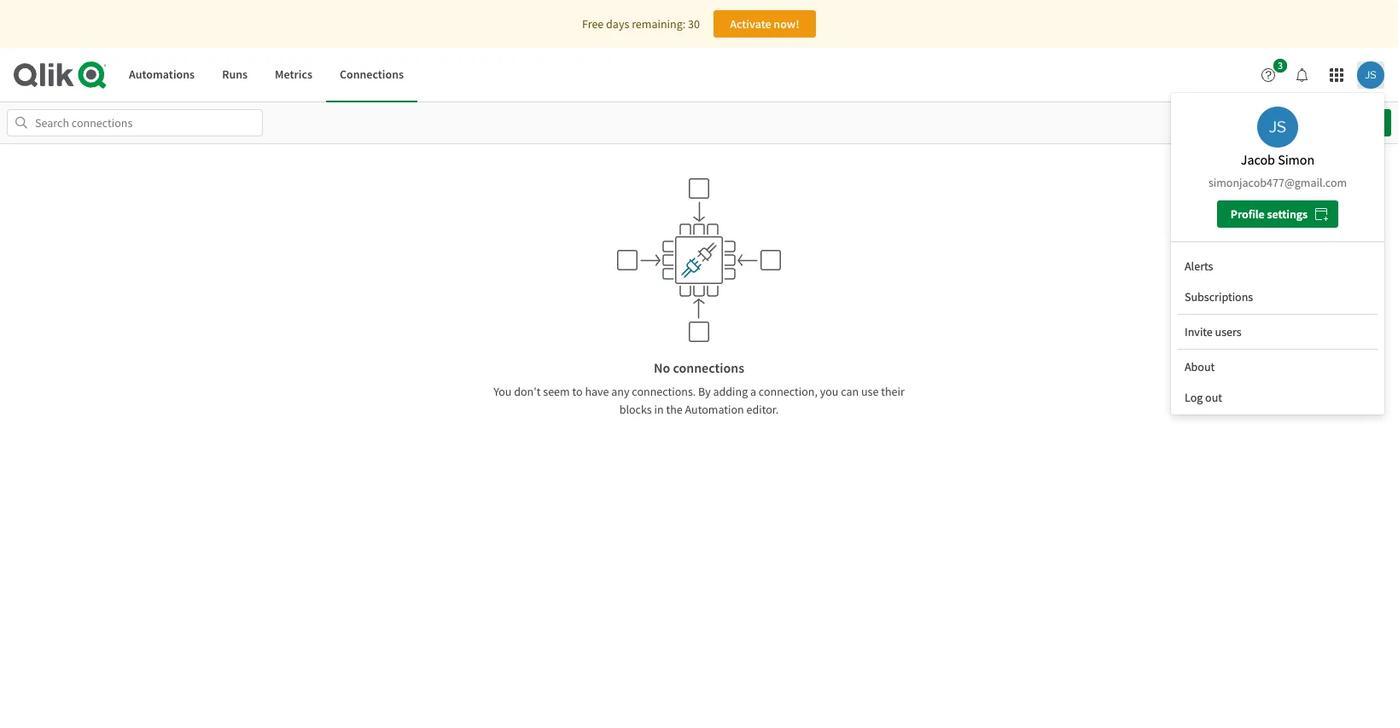 Task type: locate. For each thing, give the bounding box(es) containing it.
you
[[821, 384, 839, 399]]

a
[[751, 384, 757, 399]]

log
[[1185, 390, 1204, 406]]

users
[[1216, 325, 1242, 340]]

tab list
[[115, 48, 418, 102]]

have
[[585, 384, 609, 399]]

connections.
[[632, 384, 696, 399]]

editor.
[[747, 402, 779, 417]]

activate now! link
[[714, 10, 816, 38]]

no connections you don't seem to have any connections. by adding a connection, you can use their blocks in the automation editor.
[[494, 359, 905, 417]]

connections
[[673, 359, 745, 376]]

jacob simon simonjacob477@gmail.com
[[1209, 151, 1348, 190]]

jacob simon image up connection
[[1358, 61, 1385, 89]]

jacob simon image
[[1358, 61, 1385, 89], [1258, 107, 1299, 148]]

free days remaining: 30
[[583, 16, 700, 32]]

connections
[[340, 67, 404, 82]]

adding
[[714, 384, 748, 399]]

1 horizontal spatial jacob simon image
[[1358, 61, 1385, 89]]

0 horizontal spatial jacob simon image
[[1258, 107, 1299, 148]]

the
[[667, 402, 683, 417]]

runs button
[[209, 48, 261, 102]]

now!
[[774, 16, 800, 32]]

add new connection
[[1271, 115, 1378, 131]]

tab list containing automations
[[115, 48, 418, 102]]

automations button
[[115, 48, 209, 102]]

plus image
[[1258, 119, 1266, 129]]

metrics button
[[261, 48, 326, 102]]

activate now!
[[730, 16, 800, 32]]

invite users
[[1185, 325, 1242, 340]]

log out
[[1185, 390, 1223, 406]]

alerts button
[[1179, 253, 1378, 280]]

jacob simon image up simon at right top
[[1258, 107, 1299, 148]]

log out button
[[1179, 384, 1378, 412]]

subscriptions button
[[1179, 284, 1378, 311]]

can
[[841, 384, 859, 399]]

add
[[1274, 115, 1294, 131]]

automation
[[685, 402, 744, 417]]

about button
[[1179, 354, 1378, 381]]



Task type: vqa. For each thing, say whether or not it's contained in the screenshot.
the Add new connection "button" on the right of page
yes



Task type: describe. For each thing, give the bounding box(es) containing it.
in
[[655, 402, 664, 417]]

settings
[[1268, 207, 1309, 222]]

you
[[494, 384, 512, 399]]

new
[[1296, 115, 1318, 131]]

invite
[[1185, 325, 1213, 340]]

add new connection button
[[1244, 109, 1392, 137]]

by
[[699, 384, 711, 399]]

0 vertical spatial jacob simon image
[[1358, 61, 1385, 89]]

use
[[862, 384, 879, 399]]

activate
[[730, 16, 772, 32]]

simon
[[1279, 151, 1315, 168]]

30
[[688, 16, 700, 32]]

profile settings link
[[1218, 201, 1339, 228]]

jacob
[[1242, 151, 1276, 168]]

days
[[606, 16, 630, 32]]

to
[[573, 384, 583, 399]]

runs
[[222, 67, 248, 82]]

alerts
[[1185, 259, 1214, 274]]

automations
[[129, 67, 195, 82]]

their
[[882, 384, 905, 399]]

don't
[[514, 384, 541, 399]]

remaining:
[[632, 16, 686, 32]]

connection
[[1320, 115, 1378, 131]]

no
[[654, 359, 671, 376]]

profile
[[1231, 207, 1265, 222]]

Search connections search field
[[7, 109, 263, 137]]

blocks
[[620, 402, 652, 417]]

metrics
[[275, 67, 313, 82]]

simonjacob477@gmail.com
[[1209, 175, 1348, 190]]

subscriptions
[[1185, 290, 1254, 305]]

free
[[583, 16, 604, 32]]

connection,
[[759, 384, 818, 399]]

any
[[612, 384, 630, 399]]

invite users button
[[1179, 319, 1378, 346]]

profile settings
[[1231, 207, 1309, 222]]

1 vertical spatial jacob simon image
[[1258, 107, 1299, 148]]

seem
[[543, 384, 570, 399]]

about
[[1185, 360, 1216, 375]]

out
[[1206, 390, 1223, 406]]

connections button
[[326, 48, 418, 102]]



